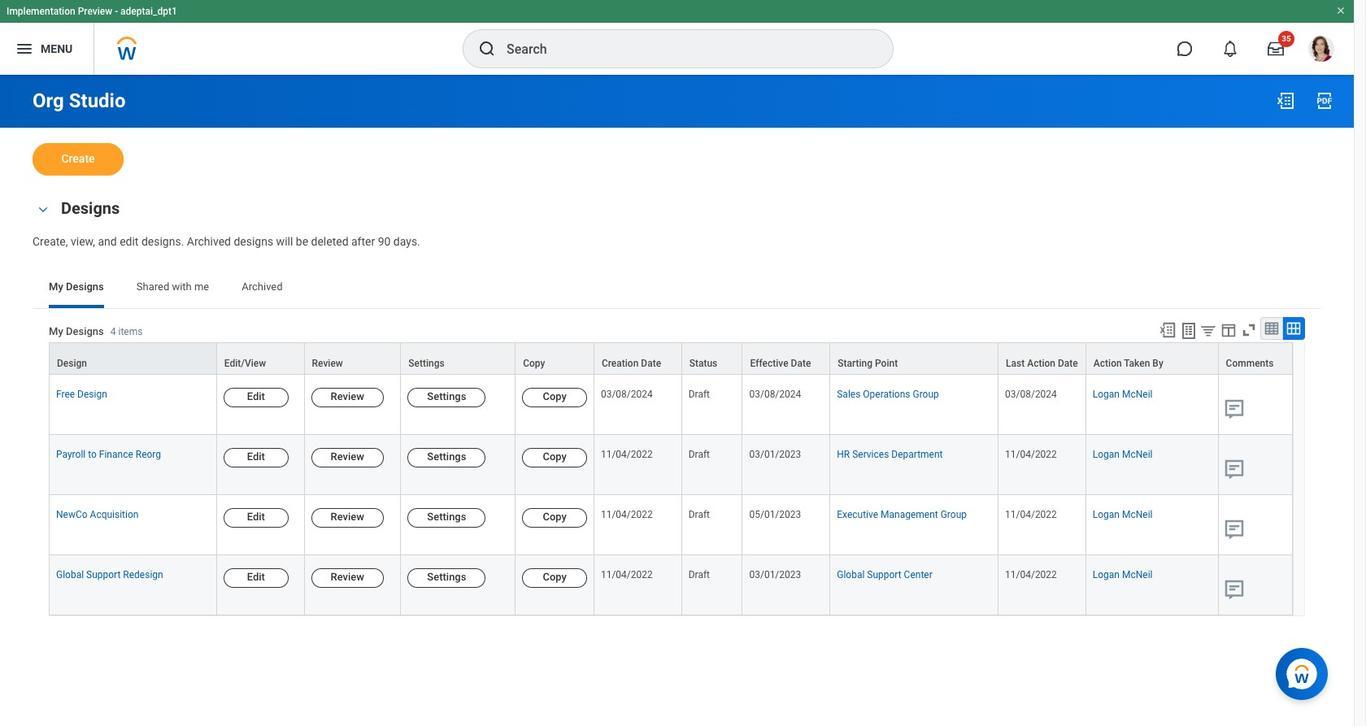Task type: vqa. For each thing, say whether or not it's contained in the screenshot.
middle SLA Results
no



Task type: locate. For each thing, give the bounding box(es) containing it.
2 global from the left
[[837, 569, 865, 581]]

global support redesign link
[[56, 566, 163, 581]]

03/01/2023 up 05/01/2023
[[750, 449, 801, 460]]

date for effective date
[[791, 358, 811, 369]]

review button
[[311, 388, 384, 407], [311, 448, 384, 468], [311, 508, 384, 528], [311, 569, 384, 588]]

review
[[312, 358, 343, 369], [331, 390, 364, 403], [331, 451, 364, 463], [331, 511, 364, 523], [331, 571, 364, 583]]

archived inside designs group
[[187, 235, 231, 248]]

center
[[904, 569, 933, 581]]

review inside review popup button
[[312, 358, 343, 369]]

03/01/2023 for global support center
[[750, 569, 801, 581]]

1 edit button from the top
[[224, 388, 289, 407]]

designs left "4"
[[66, 325, 104, 338]]

group down 'starting point' popup button
[[913, 389, 939, 400]]

1 vertical spatial archived
[[242, 280, 283, 293]]

group for sales operations group
[[913, 389, 939, 400]]

global
[[56, 569, 84, 581], [837, 569, 865, 581]]

settings button
[[408, 388, 486, 407], [408, 448, 486, 468], [408, 508, 486, 528], [408, 569, 486, 588]]

my
[[49, 280, 63, 293], [49, 325, 63, 338]]

90
[[378, 235, 391, 248]]

0 horizontal spatial 03/08/2024
[[601, 389, 653, 400]]

free
[[56, 389, 75, 400]]

review for 3rd review button from the bottom of the org studio main content
[[331, 451, 364, 463]]

2 support from the left
[[867, 569, 902, 581]]

archived down designs
[[242, 280, 283, 293]]

profile logan mcneil image
[[1309, 36, 1335, 65]]

2 activity stream image from the top
[[1222, 578, 1247, 602]]

05/01/2023
[[750, 509, 801, 521]]

logan
[[1093, 389, 1120, 400], [1093, 449, 1120, 460], [1093, 509, 1120, 521], [1093, 569, 1120, 581]]

3 settings button from the top
[[408, 508, 486, 528]]

after
[[351, 235, 375, 248]]

4 draft from the top
[[689, 569, 710, 581]]

activity stream image for global support center
[[1222, 578, 1247, 602]]

1 vertical spatial activity stream image
[[1222, 578, 1247, 602]]

3 review button from the top
[[311, 508, 384, 528]]

settings
[[409, 358, 445, 369], [427, 390, 466, 403], [427, 451, 466, 463], [427, 511, 466, 523], [427, 571, 466, 583]]

1 activity stream image from the top
[[1222, 457, 1247, 481]]

settings for 1st review button
[[427, 390, 466, 403]]

support for redesign
[[86, 569, 121, 581]]

status button
[[682, 343, 742, 374]]

2 draft from the top
[[689, 449, 710, 460]]

settings inside popup button
[[409, 358, 445, 369]]

my inside tab list
[[49, 280, 63, 293]]

edit
[[247, 390, 265, 403], [247, 451, 265, 463], [247, 511, 265, 523], [247, 571, 265, 583]]

adeptai_dpt1
[[120, 6, 177, 17]]

my down create,
[[49, 280, 63, 293]]

global for global support center
[[837, 569, 865, 581]]

2 logan from the top
[[1093, 449, 1120, 460]]

designs
[[61, 198, 120, 218], [66, 280, 104, 293], [66, 325, 104, 338]]

1 review button from the top
[[311, 388, 384, 407]]

copy
[[523, 358, 545, 369], [543, 390, 567, 403], [543, 451, 567, 463], [543, 511, 567, 523], [543, 571, 567, 583]]

design up free design link
[[57, 358, 87, 369]]

settings button
[[401, 343, 515, 374]]

logan for sales operations group
[[1093, 389, 1120, 400]]

1 horizontal spatial group
[[941, 509, 967, 521]]

settings for review popup button
[[409, 358, 445, 369]]

0 horizontal spatial support
[[86, 569, 121, 581]]

activity stream image
[[1222, 457, 1247, 481], [1222, 578, 1247, 602]]

review for second review button from the bottom
[[331, 511, 364, 523]]

support left center
[[867, 569, 902, 581]]

copy inside popup button
[[523, 358, 545, 369]]

1 horizontal spatial date
[[791, 358, 811, 369]]

3 mcneil from the top
[[1122, 509, 1153, 521]]

0 horizontal spatial archived
[[187, 235, 231, 248]]

services
[[853, 449, 889, 460]]

logan mcneil for executive management group
[[1093, 509, 1153, 521]]

1 vertical spatial 03/01/2023
[[750, 569, 801, 581]]

3 logan from the top
[[1093, 509, 1120, 521]]

logan mcneil for sales operations group
[[1093, 389, 1153, 400]]

tab list
[[33, 269, 1322, 308]]

redesign
[[123, 569, 163, 581]]

4 mcneil from the top
[[1122, 569, 1153, 581]]

mcneil for sales operations group
[[1122, 389, 1153, 400]]

justify image
[[15, 39, 34, 59]]

design
[[57, 358, 87, 369], [77, 389, 107, 400]]

taken
[[1124, 358, 1150, 369]]

fullscreen image
[[1240, 321, 1258, 339]]

date right creation
[[641, 358, 661, 369]]

tab list containing my designs
[[33, 269, 1322, 308]]

2 date from the left
[[791, 358, 811, 369]]

mcneil for global support center
[[1122, 569, 1153, 581]]

toolbar inside org studio main content
[[1152, 317, 1306, 342]]

0 horizontal spatial global
[[56, 569, 84, 581]]

3 logan mcneil from the top
[[1093, 509, 1153, 521]]

global support redesign
[[56, 569, 163, 581]]

1 03/01/2023 from the top
[[750, 449, 801, 460]]

me
[[194, 280, 209, 293]]

by
[[1153, 358, 1164, 369]]

toolbar
[[1152, 317, 1306, 342]]

1 vertical spatial design
[[77, 389, 107, 400]]

1 date from the left
[[641, 358, 661, 369]]

1 horizontal spatial support
[[867, 569, 902, 581]]

global down the executive at right bottom
[[837, 569, 865, 581]]

action left taken
[[1094, 358, 1122, 369]]

3 logan mcneil link from the top
[[1093, 506, 1153, 521]]

1 horizontal spatial 03/08/2024
[[750, 389, 801, 400]]

logan for executive management group
[[1093, 509, 1120, 521]]

03/08/2024 down last action date
[[1005, 389, 1057, 400]]

logan mcneil
[[1093, 389, 1153, 400], [1093, 449, 1153, 460], [1093, 509, 1153, 521], [1093, 569, 1153, 581]]

1 draft from the top
[[689, 389, 710, 400]]

org studio
[[33, 89, 126, 112]]

2 action from the left
[[1094, 358, 1122, 369]]

2 logan mcneil link from the top
[[1093, 446, 1153, 460]]

comments
[[1226, 358, 1274, 369]]

03/01/2023 down 05/01/2023
[[750, 569, 801, 581]]

group right management
[[941, 509, 967, 521]]

mcneil
[[1122, 389, 1153, 400], [1122, 449, 1153, 460], [1122, 509, 1153, 521], [1122, 569, 1153, 581]]

1 action from the left
[[1028, 358, 1056, 369]]

1 logan mcneil from the top
[[1093, 389, 1153, 400]]

03/08/2024 down creation date
[[601, 389, 653, 400]]

logan mcneil for global support center
[[1093, 569, 1153, 581]]

payroll to finance reorg
[[56, 449, 161, 460]]

designs up view,
[[61, 198, 120, 218]]

designs down view,
[[66, 280, 104, 293]]

4 logan mcneil link from the top
[[1093, 566, 1153, 581]]

sales operations group link
[[837, 385, 939, 400]]

my down my designs
[[49, 325, 63, 338]]

1 row from the top
[[49, 342, 1293, 375]]

notifications large image
[[1223, 41, 1239, 57]]

0 vertical spatial design
[[57, 358, 87, 369]]

draft
[[689, 389, 710, 400], [689, 449, 710, 460], [689, 509, 710, 521], [689, 569, 710, 581]]

0 vertical spatial activity stream image
[[1222, 397, 1247, 421]]

1 horizontal spatial action
[[1094, 358, 1122, 369]]

4 logan from the top
[[1093, 569, 1120, 581]]

archived
[[187, 235, 231, 248], [242, 280, 283, 293]]

1 horizontal spatial archived
[[242, 280, 283, 293]]

03/08/2024 down effective date
[[750, 389, 801, 400]]

2 my from the top
[[49, 325, 63, 338]]

view printable version (pdf) image
[[1315, 91, 1335, 111]]

1 logan mcneil link from the top
[[1093, 385, 1153, 400]]

2 horizontal spatial 03/08/2024
[[1005, 389, 1057, 400]]

org studio main content
[[0, 75, 1354, 675]]

1 vertical spatial activity stream image
[[1222, 517, 1247, 542]]

2 vertical spatial designs
[[66, 325, 104, 338]]

11/04/2022
[[601, 449, 653, 460], [1005, 449, 1057, 460], [601, 509, 653, 521], [1005, 509, 1057, 521], [601, 569, 653, 581], [1005, 569, 1057, 581]]

activity stream image for 03/08/2024
[[1222, 397, 1247, 421]]

last
[[1006, 358, 1025, 369]]

1 copy button from the top
[[522, 388, 587, 407]]

inbox large image
[[1268, 41, 1284, 57]]

action right last
[[1028, 358, 1056, 369]]

create, view, and edit designs. archived designs will be deleted after 90 days.
[[33, 235, 420, 248]]

4 logan mcneil from the top
[[1093, 569, 1153, 581]]

1 support from the left
[[86, 569, 121, 581]]

design right free
[[77, 389, 107, 400]]

effective
[[750, 358, 789, 369]]

0 horizontal spatial action
[[1028, 358, 1056, 369]]

copy for second review button from the bottom
[[543, 511, 567, 523]]

department
[[892, 449, 943, 460]]

newco acquisition
[[56, 509, 139, 521]]

1 vertical spatial group
[[941, 509, 967, 521]]

0 vertical spatial archived
[[187, 235, 231, 248]]

0 vertical spatial designs
[[61, 198, 120, 218]]

designs button
[[61, 198, 120, 218]]

1 edit from the top
[[247, 390, 265, 403]]

0 vertical spatial 03/01/2023
[[750, 449, 801, 460]]

create,
[[33, 235, 68, 248]]

edit button
[[224, 388, 289, 407], [224, 448, 289, 468], [224, 508, 289, 528], [224, 569, 289, 588]]

logan for hr services department
[[1093, 449, 1120, 460]]

0 vertical spatial activity stream image
[[1222, 457, 1247, 481]]

date right effective
[[791, 358, 811, 369]]

free design link
[[56, 385, 107, 400]]

1 horizontal spatial global
[[837, 569, 865, 581]]

2 mcneil from the top
[[1122, 449, 1153, 460]]

row
[[49, 342, 1293, 375], [49, 375, 1293, 435], [49, 435, 1293, 495], [49, 495, 1293, 556], [49, 556, 1293, 616]]

2 activity stream image from the top
[[1222, 517, 1247, 542]]

1 mcneil from the top
[[1122, 389, 1153, 400]]

org
[[33, 89, 64, 112]]

logan mcneil link
[[1093, 385, 1153, 400], [1093, 446, 1153, 460], [1093, 506, 1153, 521], [1093, 566, 1153, 581]]

0 horizontal spatial date
[[641, 358, 661, 369]]

export to excel image
[[1276, 91, 1296, 111]]

tab list inside org studio main content
[[33, 269, 1322, 308]]

1 vertical spatial designs
[[66, 280, 104, 293]]

logan mcneil link for hr services department
[[1093, 446, 1153, 460]]

copy button
[[522, 388, 587, 407], [522, 448, 587, 468], [522, 508, 587, 528], [522, 569, 587, 588]]

2 03/01/2023 from the top
[[750, 569, 801, 581]]

export to excel image
[[1159, 321, 1177, 339]]

2 logan mcneil from the top
[[1093, 449, 1153, 460]]

draft for executive management group
[[689, 509, 710, 521]]

global down newco
[[56, 569, 84, 581]]

0 vertical spatial group
[[913, 389, 939, 400]]

starting
[[838, 358, 873, 369]]

review for 1st review button
[[331, 390, 364, 403]]

0 horizontal spatial group
[[913, 389, 939, 400]]

creation date
[[602, 358, 661, 369]]

mcneil for hr services department
[[1122, 449, 1153, 460]]

4
[[110, 326, 116, 338]]

logan mcneil link for global support center
[[1093, 566, 1153, 581]]

1 my from the top
[[49, 280, 63, 293]]

shared with me
[[136, 280, 209, 293]]

3 edit button from the top
[[224, 508, 289, 528]]

menu banner
[[0, 0, 1354, 75]]

support for center
[[867, 569, 902, 581]]

designs for my designs 4 items
[[66, 325, 104, 338]]

3 date from the left
[[1058, 358, 1078, 369]]

designs inside group
[[61, 198, 120, 218]]

export to worksheets image
[[1179, 321, 1199, 341]]

edit/view button
[[217, 343, 304, 374]]

1 global from the left
[[56, 569, 84, 581]]

1 logan from the top
[[1093, 389, 1120, 400]]

deleted
[[311, 235, 349, 248]]

executive management group link
[[837, 506, 967, 521]]

0 vertical spatial my
[[49, 280, 63, 293]]

3 draft from the top
[[689, 509, 710, 521]]

date right last
[[1058, 358, 1078, 369]]

reorg
[[136, 449, 161, 460]]

archived left designs
[[187, 235, 231, 248]]

1 03/08/2024 from the left
[[601, 389, 653, 400]]

date inside "popup button"
[[791, 358, 811, 369]]

activity stream image for hr services department
[[1222, 457, 1247, 481]]

date
[[641, 358, 661, 369], [791, 358, 811, 369], [1058, 358, 1078, 369]]

with
[[172, 280, 192, 293]]

date for creation date
[[641, 358, 661, 369]]

executive management group
[[837, 509, 967, 521]]

shared
[[136, 280, 169, 293]]

activity stream image
[[1222, 397, 1247, 421], [1222, 517, 1247, 542]]

03/08/2024
[[601, 389, 653, 400], [750, 389, 801, 400], [1005, 389, 1057, 400]]

3 03/08/2024 from the left
[[1005, 389, 1057, 400]]

1 vertical spatial my
[[49, 325, 63, 338]]

group
[[913, 389, 939, 400], [941, 509, 967, 521]]

global for global support redesign
[[56, 569, 84, 581]]

1 activity stream image from the top
[[1222, 397, 1247, 421]]

table image
[[1264, 320, 1280, 337]]

2 horizontal spatial date
[[1058, 358, 1078, 369]]

support left "redesign"
[[86, 569, 121, 581]]



Task type: describe. For each thing, give the bounding box(es) containing it.
designs
[[234, 235, 273, 248]]

action taken by
[[1094, 358, 1164, 369]]

review button
[[305, 343, 400, 374]]

designs.
[[141, 235, 184, 248]]

draft for sales operations group
[[689, 389, 710, 400]]

action taken by button
[[1087, 343, 1218, 374]]

newco acquisition link
[[56, 506, 139, 521]]

2 copy button from the top
[[522, 448, 587, 468]]

hr services department link
[[837, 446, 943, 460]]

review for first review button from the bottom of the org studio main content
[[331, 571, 364, 583]]

action inside action taken by popup button
[[1094, 358, 1122, 369]]

items
[[118, 326, 143, 338]]

sales
[[837, 389, 861, 400]]

global support center
[[837, 569, 933, 581]]

design inside popup button
[[57, 358, 87, 369]]

create
[[61, 152, 95, 165]]

will
[[276, 235, 293, 248]]

be
[[296, 235, 308, 248]]

35 button
[[1258, 31, 1295, 67]]

starting point
[[838, 358, 898, 369]]

3 row from the top
[[49, 435, 1293, 495]]

logan mcneil link for sales operations group
[[1093, 385, 1153, 400]]

4 edit button from the top
[[224, 569, 289, 588]]

4 review button from the top
[[311, 569, 384, 588]]

edit/view
[[224, 358, 266, 369]]

activity stream image for 11/04/2022
[[1222, 517, 1247, 542]]

chevron down image
[[33, 204, 53, 215]]

hr services department
[[837, 449, 943, 460]]

and
[[98, 235, 117, 248]]

my for my designs 4 items
[[49, 325, 63, 338]]

2 review button from the top
[[311, 448, 384, 468]]

35
[[1282, 34, 1292, 43]]

menu button
[[0, 23, 94, 75]]

implementation
[[7, 6, 75, 17]]

executive
[[837, 509, 879, 521]]

sales operations group
[[837, 389, 939, 400]]

5 row from the top
[[49, 556, 1293, 616]]

click to view/edit grid preferences image
[[1220, 321, 1238, 339]]

2 03/08/2024 from the left
[[750, 389, 801, 400]]

designs for my designs
[[66, 280, 104, 293]]

implementation preview -   adeptai_dpt1
[[7, 6, 177, 17]]

2 edit from the top
[[247, 451, 265, 463]]

newco
[[56, 509, 88, 521]]

view,
[[71, 235, 95, 248]]

my designs 4 items
[[49, 325, 143, 338]]

copy button
[[516, 343, 594, 374]]

create button
[[33, 143, 124, 176]]

settings for second review button from the bottom
[[427, 511, 466, 523]]

4 settings button from the top
[[408, 569, 486, 588]]

global support center link
[[837, 566, 933, 581]]

menu
[[41, 42, 73, 55]]

draft for hr services department
[[689, 449, 710, 460]]

draft for global support center
[[689, 569, 710, 581]]

expand table image
[[1286, 320, 1302, 337]]

review for review popup button
[[312, 358, 343, 369]]

designs group
[[33, 195, 1322, 250]]

payroll to finance reorg link
[[56, 446, 161, 460]]

3 copy button from the top
[[522, 508, 587, 528]]

row containing design
[[49, 342, 1293, 375]]

mcneil for executive management group
[[1122, 509, 1153, 521]]

finance
[[99, 449, 133, 460]]

edit
[[120, 235, 139, 248]]

3 edit from the top
[[247, 511, 265, 523]]

days.
[[394, 235, 420, 248]]

my for my designs
[[49, 280, 63, 293]]

2 settings button from the top
[[408, 448, 486, 468]]

studio
[[69, 89, 126, 112]]

4 copy button from the top
[[522, 569, 587, 588]]

operations
[[863, 389, 911, 400]]

preview
[[78, 6, 112, 17]]

status
[[690, 358, 718, 369]]

search image
[[477, 39, 497, 59]]

03/01/2023 for hr services department
[[750, 449, 801, 460]]

to
[[88, 449, 97, 460]]

free design
[[56, 389, 107, 400]]

payroll
[[56, 449, 86, 460]]

logan mcneil link for executive management group
[[1093, 506, 1153, 521]]

management
[[881, 509, 938, 521]]

action inside last action date popup button
[[1028, 358, 1056, 369]]

-
[[115, 6, 118, 17]]

last action date
[[1006, 358, 1078, 369]]

creation
[[602, 358, 639, 369]]

hr
[[837, 449, 850, 460]]

group for executive management group
[[941, 509, 967, 521]]

comments button
[[1219, 343, 1293, 374]]

my designs
[[49, 280, 104, 293]]

logan mcneil for hr services department
[[1093, 449, 1153, 460]]

design button
[[50, 343, 216, 374]]

acquisition
[[90, 509, 139, 521]]

copy for review popup button
[[523, 358, 545, 369]]

4 row from the top
[[49, 495, 1293, 556]]

creation date button
[[595, 343, 681, 374]]

Search Workday  search field
[[507, 31, 860, 67]]

1 settings button from the top
[[408, 388, 486, 407]]

starting point button
[[831, 343, 998, 374]]

select to filter grid data image
[[1200, 322, 1218, 339]]

effective date button
[[743, 343, 830, 374]]

2 edit button from the top
[[224, 448, 289, 468]]

point
[[875, 358, 898, 369]]

4 edit from the top
[[247, 571, 265, 583]]

effective date
[[750, 358, 811, 369]]

close environment banner image
[[1336, 6, 1346, 15]]

2 row from the top
[[49, 375, 1293, 435]]

logan for global support center
[[1093, 569, 1120, 581]]

last action date button
[[999, 343, 1086, 374]]

copy for 1st review button
[[543, 390, 567, 403]]



